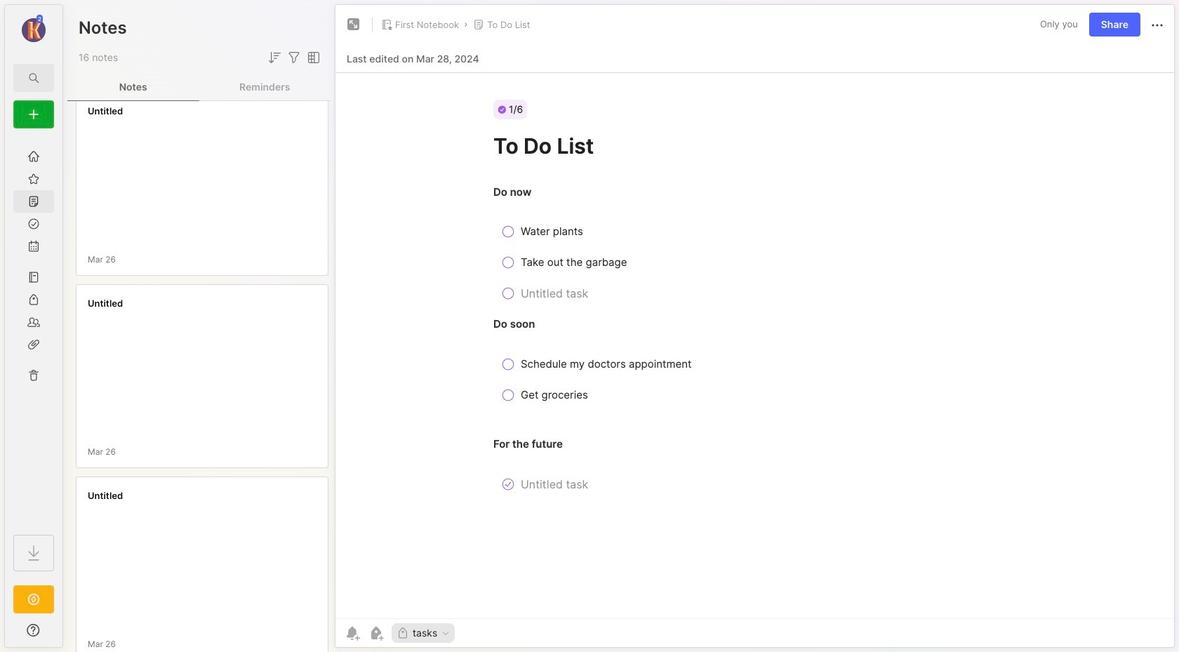 Task type: locate. For each thing, give the bounding box(es) containing it.
main element
[[0, 0, 67, 652]]

Note Editor text field
[[336, 72, 1175, 619]]

add filters image
[[286, 49, 303, 66]]

Sort options field
[[266, 49, 283, 66]]

WHAT'S NEW field
[[5, 619, 62, 642]]

add a reminder image
[[344, 625, 361, 642]]

tree inside main element
[[5, 137, 62, 522]]

tree
[[5, 137, 62, 522]]

Add filters field
[[286, 49, 303, 66]]

add tag image
[[368, 625, 385, 642]]

home image
[[27, 150, 41, 164]]

expand note image
[[345, 16, 362, 33]]

more actions image
[[1149, 17, 1166, 34]]

note window element
[[335, 4, 1175, 652]]

View options field
[[303, 49, 322, 66]]

edit search image
[[25, 70, 42, 86]]

Account field
[[5, 13, 62, 44]]

tab list
[[67, 73, 331, 101]]



Task type: describe. For each thing, give the bounding box(es) containing it.
More actions field
[[1149, 16, 1166, 34]]

click to expand image
[[61, 626, 72, 643]]

tasks Tag actions field
[[438, 628, 451, 638]]

upgrade image
[[25, 591, 42, 608]]



Task type: vqa. For each thing, say whether or not it's contained in the screenshot.
tasks Tag actions Field
yes



